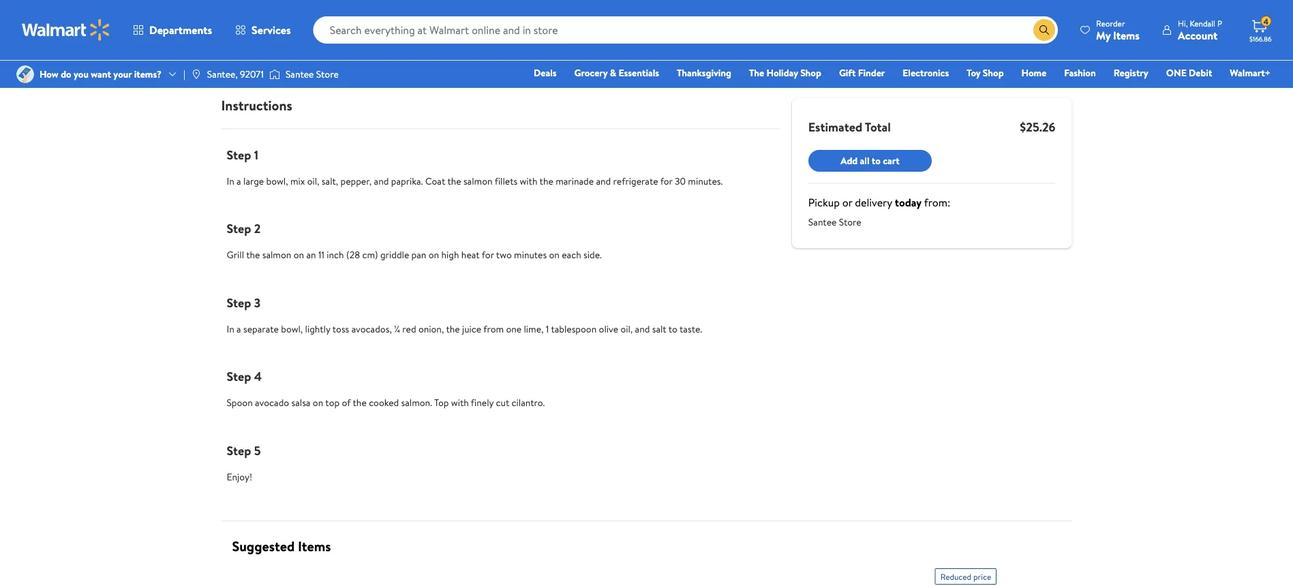 Task type: locate. For each thing, give the bounding box(es) containing it.
Walmart Site-Wide search field
[[314, 16, 1059, 44]]

1 shop from the left
[[801, 66, 822, 79]]

and left salt
[[635, 322, 650, 335]]

instructions
[[221, 96, 292, 115]]

1 vertical spatial 4
[[254, 368, 262, 385]]

step for step 1
[[227, 146, 251, 163]]

0 vertical spatial items
[[1114, 28, 1140, 43]]

0 horizontal spatial for
[[342, 13, 354, 27]]

bowl, left lightly at the left bottom
[[281, 322, 303, 335]]

and right "pepper,"
[[374, 174, 389, 187]]

in a large bowl, mix oil, salt, pepper, and paprika. coat the salmon fillets with the marinade and refrigerate for 30 minutes.
[[227, 174, 723, 187]]

2 shop from the left
[[983, 66, 1004, 79]]

services button
[[224, 14, 303, 46]]

bowl, left mix
[[266, 174, 288, 187]]

salmon left fillets at the top left of page
[[464, 174, 493, 187]]

to right all
[[872, 154, 881, 167]]

3
[[254, 294, 261, 311]]

2 vertical spatial for
[[482, 248, 494, 261]]

suggested items
[[232, 537, 331, 556]]

registry
[[1114, 66, 1149, 79]]

0 vertical spatial of
[[734, 8, 741, 20]]

delivery
[[856, 195, 893, 210]]

0 vertical spatial 1
[[254, 146, 259, 163]]

0 horizontal spatial salmon
[[262, 248, 291, 261]]

1 a from the top
[[237, 174, 241, 187]]

1 vertical spatial bowl,
[[281, 322, 303, 335]]

lime,
[[524, 322, 544, 335]]

1 horizontal spatial for
[[482, 248, 494, 261]]

and right marinade
[[596, 174, 611, 187]]

high
[[442, 248, 459, 261]]

hi,
[[1179, 17, 1189, 29]]

departments button
[[121, 14, 224, 46]]

 image right 92071
[[269, 68, 280, 81]]

shop right holiday
[[801, 66, 822, 79]]

0 vertical spatial santee
[[286, 67, 314, 81]]

step left 2
[[227, 220, 251, 237]]

0 horizontal spatial santee
[[286, 67, 314, 81]]

3 step from the top
[[227, 294, 251, 311]]

items
[[1114, 28, 1140, 43], [298, 537, 331, 556]]

store down "or" on the top right
[[839, 216, 862, 229]]

bowl, for 1
[[266, 174, 288, 187]]

shop
[[801, 66, 822, 79], [983, 66, 1004, 79]]

toy shop link
[[961, 65, 1011, 80]]

santee, 92071
[[207, 67, 264, 81]]

a left large
[[237, 174, 241, 187]]

cilantro,
[[268, 13, 301, 27]]

out
[[718, 8, 732, 20]]

1 horizontal spatial of
[[734, 8, 741, 20]]

step up spoon
[[227, 368, 251, 385]]

0 horizontal spatial 1
[[254, 146, 259, 163]]

santee,
[[207, 67, 238, 81]]

santee
[[286, 67, 314, 81], [809, 216, 837, 229]]

2 horizontal spatial for
[[661, 174, 673, 187]]

a
[[237, 174, 241, 187], [237, 322, 241, 335]]

2 step from the top
[[227, 220, 251, 237]]

2 a from the top
[[237, 322, 241, 335]]

replace button
[[268, 30, 296, 52]]

1 horizontal spatial store
[[839, 216, 862, 229]]

4 up avocado
[[254, 368, 262, 385]]

top
[[326, 396, 340, 409]]

 image left how at top left
[[16, 65, 34, 83]]

step 3
[[227, 294, 261, 311]]

$166.86
[[1250, 34, 1272, 43]]

1 right the lime, on the left
[[546, 322, 549, 335]]

1 vertical spatial 1
[[546, 322, 549, 335]]

step up large
[[227, 146, 251, 163]]

bowl, for 3
[[281, 322, 303, 335]]

for left the "30"
[[661, 174, 673, 187]]

1 horizontal spatial shop
[[983, 66, 1004, 79]]

0 vertical spatial with
[[520, 174, 538, 187]]

the
[[750, 66, 765, 79]]

1 horizontal spatial to
[[872, 154, 881, 167]]

0 vertical spatial bowl,
[[266, 174, 288, 187]]

step left '3'
[[227, 294, 251, 311]]

1 vertical spatial oil,
[[621, 322, 633, 335]]

salmon left an at top left
[[262, 248, 291, 261]]

0 horizontal spatial oil,
[[307, 174, 320, 187]]

kendall
[[1191, 17, 1216, 29]]

1 horizontal spatial items
[[1114, 28, 1140, 43]]

1 up large
[[254, 146, 259, 163]]

grill
[[227, 248, 244, 261]]

of right top
[[342, 396, 351, 409]]

santee down pickup
[[809, 216, 837, 229]]

step for step 5
[[227, 442, 251, 459]]

lemons, 2 lb bag image
[[221, 0, 251, 27]]

1 horizontal spatial 4
[[1264, 15, 1269, 27]]

to right salt
[[669, 322, 678, 335]]

the left juice
[[446, 322, 460, 335]]

step
[[227, 146, 251, 163], [227, 220, 251, 237], [227, 294, 251, 311], [227, 368, 251, 385], [227, 442, 251, 459]]

one
[[506, 322, 522, 335]]

in left large
[[227, 174, 234, 187]]

2 horizontal spatial  image
[[269, 68, 280, 81]]

santee inside pickup or delivery today from: santee store
[[809, 216, 837, 229]]

4 up $166.86
[[1264, 15, 1269, 27]]

cilantro, chopped for garnish
[[268, 13, 386, 27]]

 image
[[16, 65, 34, 83], [269, 68, 280, 81], [191, 69, 202, 80]]

for left the two
[[482, 248, 494, 261]]

Search search field
[[314, 16, 1059, 44]]

on left an at top left
[[294, 248, 304, 261]]

0 vertical spatial in
[[227, 174, 234, 187]]

in
[[227, 174, 234, 187], [227, 322, 234, 335]]

deals
[[534, 66, 557, 79]]

oil,
[[307, 174, 320, 187], [621, 322, 633, 335]]

salmon
[[464, 174, 493, 187], [262, 248, 291, 261]]

2 in from the top
[[227, 322, 234, 335]]

items right the my
[[1114, 28, 1140, 43]]

electronics
[[903, 66, 950, 79]]

0 vertical spatial salmon
[[464, 174, 493, 187]]

1 vertical spatial store
[[839, 216, 862, 229]]

refrigerate
[[614, 174, 659, 187]]

1 horizontal spatial with
[[520, 174, 538, 187]]

0 horizontal spatial 4
[[254, 368, 262, 385]]

0 horizontal spatial to
[[669, 322, 678, 335]]

electronics link
[[897, 65, 956, 80]]

inch
[[327, 248, 344, 261]]

price
[[974, 571, 992, 583]]

santee down replace button
[[286, 67, 314, 81]]

essentials
[[619, 66, 660, 79]]

chopped
[[304, 13, 340, 27]]

with right top
[[451, 396, 469, 409]]

toy shop
[[967, 66, 1004, 79]]

the right grill
[[246, 248, 260, 261]]

the holiday shop link
[[744, 65, 828, 80]]

and
[[374, 174, 389, 187], [596, 174, 611, 187], [635, 322, 650, 335]]

1 vertical spatial a
[[237, 322, 241, 335]]

4 step from the top
[[227, 368, 251, 385]]

fashion link
[[1059, 65, 1103, 80]]

enjoy!
[[227, 470, 252, 483]]

1 horizontal spatial oil,
[[621, 322, 633, 335]]

0 horizontal spatial items
[[298, 537, 331, 556]]

1 vertical spatial for
[[661, 174, 673, 187]]

for left garnish
[[342, 13, 354, 27]]

1 horizontal spatial and
[[596, 174, 611, 187]]

1 vertical spatial salmon
[[262, 248, 291, 261]]

1 vertical spatial of
[[342, 396, 351, 409]]

bowl,
[[266, 174, 288, 187], [281, 322, 303, 335]]

items right suggested
[[298, 537, 331, 556]]

avocado
[[255, 396, 289, 409]]

1 horizontal spatial  image
[[191, 69, 202, 80]]

0 horizontal spatial and
[[374, 174, 389, 187]]

out of stock
[[718, 8, 762, 20]]

the
[[448, 174, 461, 187], [540, 174, 554, 187], [246, 248, 260, 261], [446, 322, 460, 335], [353, 396, 367, 409]]

thanksgiving
[[677, 66, 732, 79]]

1 in from the top
[[227, 174, 234, 187]]

walmart+
[[1231, 66, 1271, 79]]

in for step 1
[[227, 174, 234, 187]]

a left separate
[[237, 322, 241, 335]]

oil, right olive
[[621, 322, 633, 335]]

items?
[[134, 67, 162, 81]]

tablespoon
[[551, 322, 597, 335]]

11
[[318, 248, 325, 261]]

0 horizontal spatial store
[[316, 67, 339, 81]]

finder
[[859, 66, 886, 79]]

pepper,
[[341, 174, 372, 187]]

two
[[496, 248, 512, 261]]

to
[[872, 154, 881, 167], [669, 322, 678, 335]]

5 step from the top
[[227, 442, 251, 459]]

step for step 4
[[227, 368, 251, 385]]

0 vertical spatial to
[[872, 154, 881, 167]]

0 vertical spatial store
[[316, 67, 339, 81]]

on right the pan
[[429, 248, 439, 261]]

store
[[316, 67, 339, 81], [839, 216, 862, 229]]

one debit
[[1167, 66, 1213, 79]]

step left 5
[[227, 442, 251, 459]]

1 vertical spatial santee
[[809, 216, 837, 229]]

shop right 'toy' in the top right of the page
[[983, 66, 1004, 79]]

with right fillets at the top left of page
[[520, 174, 538, 187]]

&
[[610, 66, 617, 79]]

oil, right mix
[[307, 174, 320, 187]]

0 horizontal spatial with
[[451, 396, 469, 409]]

fillets
[[495, 174, 518, 187]]

1 step from the top
[[227, 146, 251, 163]]

store inside pickup or delivery today from: santee store
[[839, 216, 862, 229]]

0 horizontal spatial  image
[[16, 65, 34, 83]]

1 horizontal spatial salmon
[[464, 174, 493, 187]]

services
[[252, 23, 291, 38]]

add all to cart
[[841, 154, 900, 167]]

replace
[[268, 35, 296, 47]]

p
[[1218, 17, 1223, 29]]

the right "coat"
[[448, 174, 461, 187]]

of right out
[[734, 8, 741, 20]]

in down the step 3
[[227, 322, 234, 335]]

0 horizontal spatial shop
[[801, 66, 822, 79]]

 image right the |
[[191, 69, 202, 80]]

a for step 1
[[237, 174, 241, 187]]

store down cilantro, chopped for garnish
[[316, 67, 339, 81]]

 image for how do you want your items?
[[16, 65, 34, 83]]

hi, kendall p account
[[1179, 17, 1223, 43]]

0 vertical spatial a
[[237, 174, 241, 187]]

1 vertical spatial in
[[227, 322, 234, 335]]

 image for santee, 92071
[[191, 69, 202, 80]]

1 horizontal spatial santee
[[809, 216, 837, 229]]



Task type: vqa. For each thing, say whether or not it's contained in the screenshot.
from
yes



Task type: describe. For each thing, give the bounding box(es) containing it.
items inside reorder my items
[[1114, 28, 1140, 43]]

in for step 3
[[227, 322, 234, 335]]

cart
[[884, 154, 900, 167]]

0 vertical spatial oil,
[[307, 174, 320, 187]]

thanksgiving link
[[671, 65, 738, 80]]

estimated
[[809, 118, 863, 135]]

want
[[91, 67, 111, 81]]

0 horizontal spatial of
[[342, 396, 351, 409]]

spoon avocado salsa on top of the cooked salmon. top with finely cut cilantro.
[[227, 396, 545, 409]]

shop inside 'link'
[[983, 66, 1004, 79]]

step for step 2
[[227, 220, 251, 237]]

how do you want your items?
[[40, 67, 162, 81]]

each
[[562, 248, 582, 261]]

grocery
[[575, 66, 608, 79]]

from:
[[925, 195, 951, 210]]

30
[[675, 174, 686, 187]]

$25.26
[[1021, 118, 1056, 135]]

1 vertical spatial to
[[669, 322, 678, 335]]

holiday
[[767, 66, 799, 79]]

avocados,
[[352, 322, 392, 335]]

cooked
[[369, 396, 399, 409]]

my
[[1097, 28, 1111, 43]]

2
[[254, 220, 261, 237]]

deals link
[[528, 65, 563, 80]]

92071
[[240, 67, 264, 81]]

step for step 3
[[227, 294, 251, 311]]

lightly
[[305, 322, 331, 335]]

gift
[[840, 66, 856, 79]]

gift finder
[[840, 66, 886, 79]]

search icon image
[[1040, 25, 1050, 35]]

fashion
[[1065, 66, 1097, 79]]

a for step 3
[[237, 322, 241, 335]]

garnish
[[356, 13, 386, 27]]

santee store
[[286, 67, 339, 81]]

mix
[[290, 174, 305, 187]]

add all to cart button
[[809, 150, 933, 172]]

the left the cooked
[[353, 396, 367, 409]]

top
[[434, 396, 449, 409]]

olive
[[599, 322, 619, 335]]

1 vertical spatial with
[[451, 396, 469, 409]]

debit
[[1190, 66, 1213, 79]]

suggested
[[232, 537, 295, 556]]

marinade
[[556, 174, 594, 187]]

cm)
[[363, 248, 378, 261]]

spoon
[[227, 396, 253, 409]]

2 horizontal spatial and
[[635, 322, 650, 335]]

minutes
[[514, 248, 547, 261]]

in a separate bowl, lightly toss avocados, ¼ red onion, the juice from one lime, 1 tablespoon olive oil, and salt to taste.
[[227, 322, 703, 335]]

 image for santee store
[[269, 68, 280, 81]]

taste.
[[680, 322, 703, 335]]

salsa
[[292, 396, 311, 409]]

paprika.
[[391, 174, 423, 187]]

step 2
[[227, 220, 261, 237]]

0 vertical spatial 4
[[1264, 15, 1269, 27]]

large
[[244, 174, 264, 187]]

total
[[865, 118, 891, 135]]

on left top
[[313, 396, 323, 409]]

salmon.
[[401, 396, 432, 409]]

separate
[[244, 322, 279, 335]]

an
[[307, 248, 316, 261]]

how
[[40, 67, 59, 81]]

minutes.
[[688, 174, 723, 187]]

stock
[[743, 8, 762, 20]]

onion,
[[419, 322, 444, 335]]

reorder
[[1097, 17, 1126, 29]]

today
[[895, 195, 922, 210]]

toy
[[967, 66, 981, 79]]

the holiday shop
[[750, 66, 822, 79]]

the left marinade
[[540, 174, 554, 187]]

heat
[[462, 248, 480, 261]]

step 4
[[227, 368, 262, 385]]

one debit link
[[1161, 65, 1219, 80]]

home
[[1022, 66, 1047, 79]]

step 1
[[227, 146, 259, 163]]

coat
[[425, 174, 446, 187]]

to inside button
[[872, 154, 881, 167]]

on left "each" at the top left of page
[[549, 248, 560, 261]]

salt
[[653, 322, 667, 335]]

home link
[[1016, 65, 1053, 80]]

walmart+ link
[[1225, 65, 1278, 80]]

1 horizontal spatial 1
[[546, 322, 549, 335]]

grocery & essentials link
[[569, 65, 666, 80]]

5
[[254, 442, 261, 459]]

departments
[[149, 23, 212, 38]]

cilantro.
[[512, 396, 545, 409]]

reorder my items
[[1097, 17, 1140, 43]]

you
[[74, 67, 89, 81]]

walmart image
[[22, 19, 111, 41]]

pickup
[[809, 195, 840, 210]]

gift finder link
[[833, 65, 892, 80]]

reduced
[[941, 571, 972, 583]]

juice
[[462, 322, 482, 335]]

(28
[[346, 248, 360, 261]]

toss
[[333, 322, 349, 335]]

finely
[[471, 396, 494, 409]]

registry link
[[1108, 65, 1155, 80]]

1 vertical spatial items
[[298, 537, 331, 556]]

0 vertical spatial for
[[342, 13, 354, 27]]



